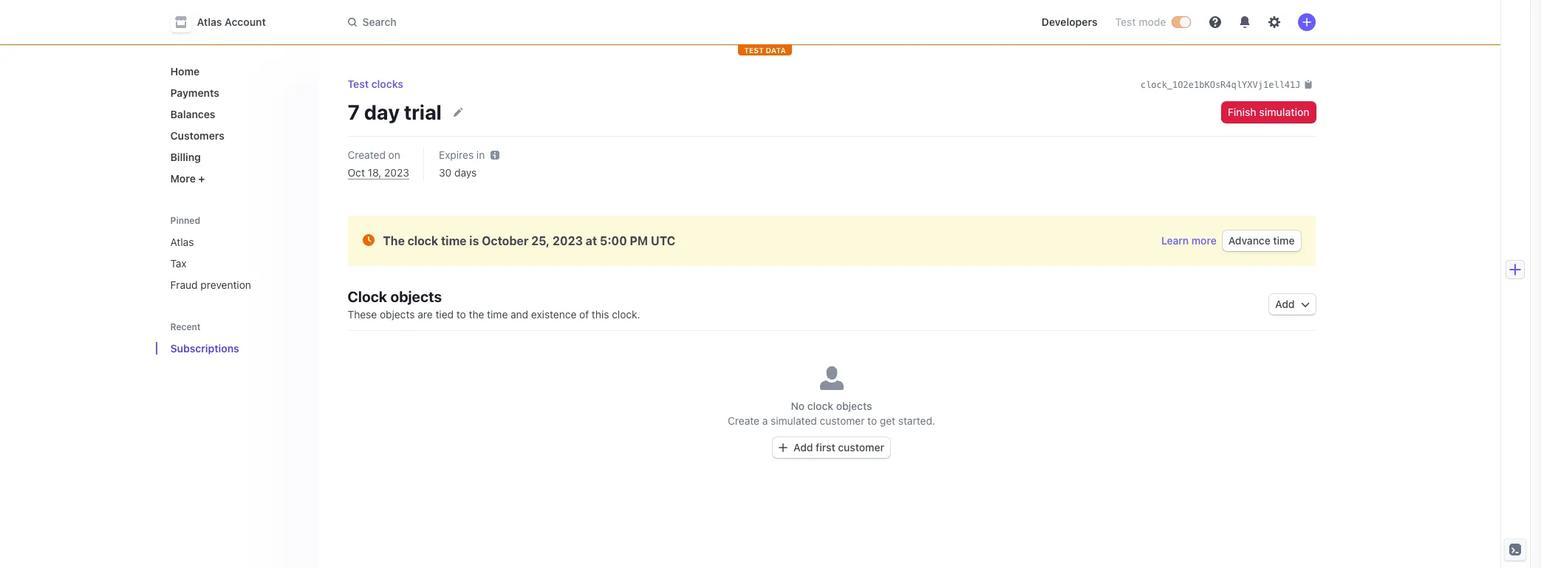 Task type: locate. For each thing, give the bounding box(es) containing it.
0 vertical spatial add
[[1275, 298, 1295, 310]]

are
[[418, 308, 433, 321]]

1 vertical spatial add
[[794, 441, 813, 454]]

0 horizontal spatial add
[[794, 441, 813, 454]]

first
[[816, 441, 835, 454]]

time left is
[[441, 234, 467, 248]]

account
[[225, 16, 266, 28]]

+
[[198, 172, 205, 185]]

1 vertical spatial 2023
[[553, 234, 583, 248]]

test left mode
[[1115, 16, 1136, 28]]

2 vertical spatial objects
[[836, 400, 872, 412]]

2023 left at
[[553, 234, 583, 248]]

25,
[[531, 234, 550, 248]]

2023 down on
[[384, 166, 409, 179]]

to inside clock objects these objects are tied to the time and existence of this clock.
[[456, 308, 466, 321]]

at
[[586, 234, 597, 248]]

atlas left account
[[197, 16, 222, 28]]

to left get
[[868, 415, 877, 427]]

data
[[766, 46, 786, 55]]

2 horizontal spatial time
[[1273, 234, 1295, 247]]

customer right first
[[838, 441, 884, 454]]

add inside 'popup button'
[[1275, 298, 1295, 310]]

to left the the
[[456, 308, 466, 321]]

recent navigation links element
[[156, 315, 318, 361]]

test clocks link
[[348, 78, 403, 90]]

customer
[[820, 415, 865, 427], [838, 441, 884, 454]]

atlas link
[[164, 230, 306, 254]]

atlas inside pinned element
[[170, 236, 194, 248]]

help image
[[1209, 16, 1221, 28]]

test clocks
[[348, 78, 403, 90]]

learn more
[[1162, 234, 1217, 247]]

0 horizontal spatial test
[[348, 78, 369, 90]]

atlas for atlas account
[[197, 16, 222, 28]]

1 vertical spatial atlas
[[170, 236, 194, 248]]

customer inside button
[[838, 441, 884, 454]]

created
[[348, 149, 386, 161]]

0 horizontal spatial atlas
[[170, 236, 194, 248]]

1 horizontal spatial time
[[487, 308, 508, 321]]

0 vertical spatial 2023
[[384, 166, 409, 179]]

clock inside no clock objects create a simulated customer to get started.
[[807, 400, 834, 412]]

1 horizontal spatial clock
[[807, 400, 834, 412]]

clock right no
[[807, 400, 834, 412]]

learn more link
[[1162, 233, 1217, 248]]

and
[[511, 308, 528, 321]]

1 horizontal spatial add
[[1275, 298, 1295, 310]]

0 horizontal spatial time
[[441, 234, 467, 248]]

0 vertical spatial customer
[[820, 415, 865, 427]]

this
[[592, 308, 609, 321]]

1 vertical spatial to
[[868, 415, 877, 427]]

no
[[791, 400, 805, 412]]

atlas
[[197, 16, 222, 28], [170, 236, 194, 248]]

fraud
[[170, 279, 198, 291]]

add for add
[[1275, 298, 1295, 310]]

0 vertical spatial to
[[456, 308, 466, 321]]

0 horizontal spatial clock
[[408, 234, 438, 248]]

7
[[348, 99, 360, 124]]

developers link
[[1036, 10, 1104, 34]]

is
[[469, 234, 479, 248]]

0 horizontal spatial to
[[456, 308, 466, 321]]

time inside clock objects these objects are tied to the time and existence of this clock.
[[487, 308, 508, 321]]

1 horizontal spatial to
[[868, 415, 877, 427]]

in
[[477, 149, 485, 161]]

billing link
[[164, 145, 306, 169]]

atlas down pinned
[[170, 236, 194, 248]]

1 horizontal spatial atlas
[[197, 16, 222, 28]]

customer up add first customer
[[820, 415, 865, 427]]

objects inside no clock objects create a simulated customer to get started.
[[836, 400, 872, 412]]

30 days
[[439, 166, 477, 179]]

customers link
[[164, 123, 306, 148]]

tied
[[436, 308, 454, 321]]

clock
[[408, 234, 438, 248], [807, 400, 834, 412]]

add left svg image
[[1275, 298, 1295, 310]]

clock_1o2e1bkosr4qlyxvj1ell41j
[[1141, 80, 1301, 90]]

the
[[383, 234, 405, 248]]

advance time button
[[1223, 231, 1301, 251]]

to
[[456, 308, 466, 321], [868, 415, 877, 427]]

home
[[170, 65, 200, 78]]

5:00
[[600, 234, 627, 248]]

developers
[[1042, 16, 1098, 28]]

test up 7
[[348, 78, 369, 90]]

time right the the
[[487, 308, 508, 321]]

clock for time
[[408, 234, 438, 248]]

clock right the on the left
[[408, 234, 438, 248]]

1 vertical spatial objects
[[380, 308, 415, 321]]

customers
[[170, 129, 225, 142]]

30
[[439, 166, 452, 179]]

test
[[1115, 16, 1136, 28], [348, 78, 369, 90]]

atlas inside button
[[197, 16, 222, 28]]

finish simulation button
[[1222, 102, 1316, 122]]

2023
[[384, 166, 409, 179], [553, 234, 583, 248]]

the
[[469, 308, 484, 321]]

1 vertical spatial test
[[348, 78, 369, 90]]

18,
[[368, 166, 382, 179]]

0 vertical spatial test
[[1115, 16, 1136, 28]]

objects up add first customer
[[836, 400, 872, 412]]

add right svg icon
[[794, 441, 813, 454]]

clock objects these objects are tied to the time and existence of this clock.
[[348, 288, 640, 321]]

objects left are
[[380, 308, 415, 321]]

created on oct 18, 2023
[[348, 149, 409, 179]]

clock
[[348, 288, 387, 305]]

mode
[[1139, 16, 1166, 28]]

1 horizontal spatial test
[[1115, 16, 1136, 28]]

add inside button
[[794, 441, 813, 454]]

0 vertical spatial objects
[[390, 288, 442, 305]]

0 vertical spatial atlas
[[197, 16, 222, 28]]

pinned navigation links element
[[164, 208, 309, 297]]

1 vertical spatial customer
[[838, 441, 884, 454]]

finish simulation
[[1228, 105, 1310, 118]]

1 vertical spatial clock
[[807, 400, 834, 412]]

a
[[762, 415, 768, 427]]

add button
[[1269, 294, 1316, 315]]

objects up are
[[390, 288, 442, 305]]

clocks
[[371, 78, 403, 90]]

Search search field
[[339, 8, 756, 36]]

time
[[441, 234, 467, 248], [1273, 234, 1295, 247], [487, 308, 508, 321]]

these
[[348, 308, 377, 321]]

tax
[[170, 257, 187, 270]]

atlas for atlas
[[170, 236, 194, 248]]

0 horizontal spatial 2023
[[384, 166, 409, 179]]

day
[[364, 99, 400, 124]]

clock for objects
[[807, 400, 834, 412]]

0 vertical spatial clock
[[408, 234, 438, 248]]

time right the advance on the top right of the page
[[1273, 234, 1295, 247]]

svg image
[[779, 443, 788, 452]]



Task type: vqa. For each thing, say whether or not it's contained in the screenshot.
filters
no



Task type: describe. For each thing, give the bounding box(es) containing it.
payments link
[[164, 81, 306, 105]]

7 day trial
[[348, 99, 442, 124]]

days
[[455, 166, 477, 179]]

get
[[880, 415, 896, 427]]

no clock objects create a simulated customer to get started.
[[728, 400, 935, 427]]

tax link
[[164, 251, 306, 276]]

test
[[744, 46, 764, 55]]

atlas account
[[197, 16, 266, 28]]

more
[[1192, 234, 1217, 247]]

payments
[[170, 86, 219, 99]]

home link
[[164, 59, 306, 83]]

on
[[388, 149, 400, 161]]

add first customer button
[[773, 437, 890, 458]]

oct
[[348, 166, 365, 179]]

customer inside no clock objects create a simulated customer to get started.
[[820, 415, 865, 427]]

of
[[579, 308, 589, 321]]

fraud prevention
[[170, 279, 251, 291]]

subscriptions link
[[164, 336, 286, 361]]

advance
[[1229, 234, 1271, 247]]

prevention
[[201, 279, 251, 291]]

fraud prevention link
[[164, 273, 306, 297]]

pm
[[630, 234, 648, 248]]

add first customer
[[794, 441, 884, 454]]

oct 18, 2023 button
[[348, 166, 409, 180]]

core navigation links element
[[164, 59, 306, 191]]

started.
[[898, 415, 935, 427]]

trial
[[404, 99, 442, 124]]

existence
[[531, 308, 577, 321]]

simulated
[[771, 415, 817, 427]]

to inside no clock objects create a simulated customer to get started.
[[868, 415, 877, 427]]

the clock time is october 25, 2023 at 5:00 pm utc
[[383, 234, 676, 248]]

utc
[[651, 234, 676, 248]]

1 horizontal spatial 2023
[[553, 234, 583, 248]]

expires
[[439, 149, 474, 161]]

test for test clocks
[[348, 78, 369, 90]]

finish
[[1228, 105, 1257, 118]]

simulation
[[1259, 105, 1310, 118]]

add for add first customer
[[794, 441, 813, 454]]

advance time
[[1229, 234, 1295, 247]]

test data
[[744, 46, 786, 55]]

settings image
[[1268, 16, 1280, 28]]

pinned
[[170, 215, 200, 226]]

more
[[170, 172, 196, 185]]

pinned element
[[164, 230, 306, 297]]

more +
[[170, 172, 205, 185]]

atlas account button
[[170, 12, 281, 33]]

learn
[[1162, 234, 1189, 247]]

subscriptions
[[170, 342, 239, 355]]

billing
[[170, 151, 201, 163]]

create
[[728, 415, 760, 427]]

Search text field
[[339, 8, 756, 36]]

time inside button
[[1273, 234, 1295, 247]]

clock_1o2e1bkosr4qlyxvj1ell41j button
[[1141, 77, 1313, 92]]

2023 inside the created on oct 18, 2023
[[384, 166, 409, 179]]

balances
[[170, 108, 215, 120]]

expires in
[[439, 149, 485, 161]]

test for test mode
[[1115, 16, 1136, 28]]

balances link
[[164, 102, 306, 126]]

clock.
[[612, 308, 640, 321]]

test mode
[[1115, 16, 1166, 28]]

search
[[362, 16, 397, 28]]

october
[[482, 234, 529, 248]]

recent
[[170, 321, 201, 333]]

svg image
[[1301, 300, 1310, 309]]



